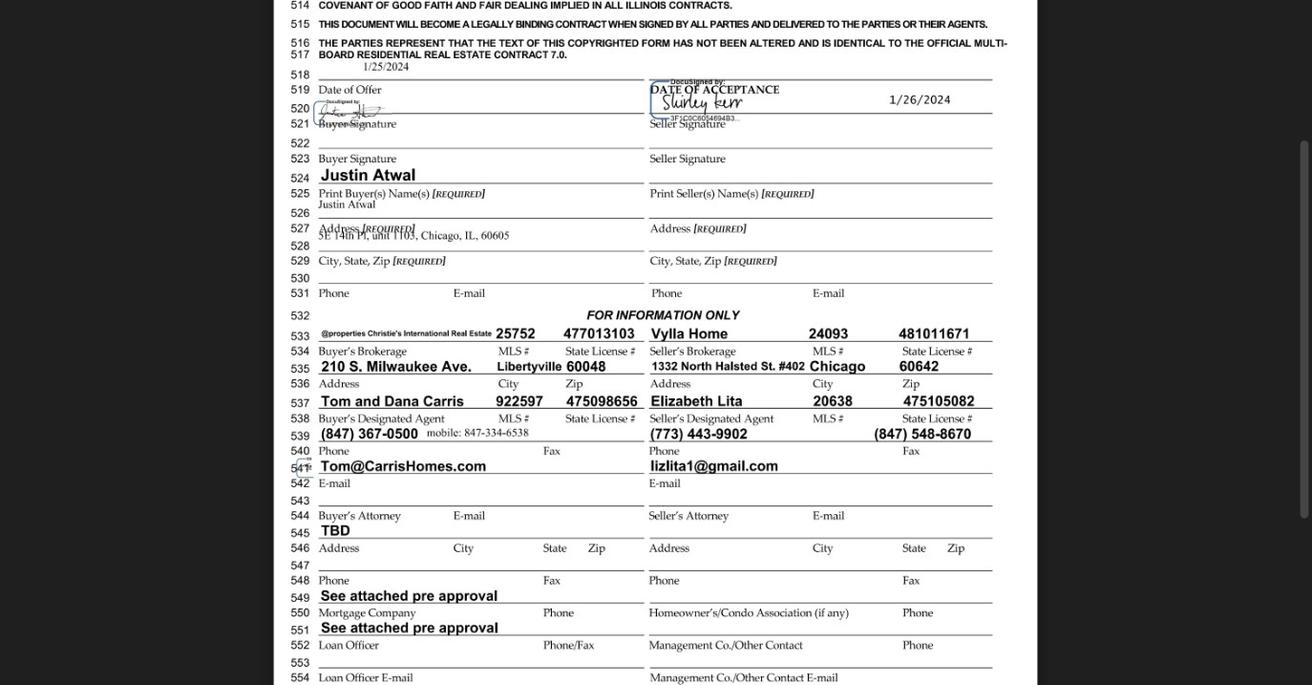 Task type: describe. For each thing, give the bounding box(es) containing it.
showing viewer. element
[[0, 0, 1313, 685]]

add a comment image
[[929, 19, 951, 42]]

fit to width image
[[716, 641, 739, 664]]



Task type: locate. For each thing, give the bounding box(es) containing it.
pdf icon image
[[22, 22, 39, 39]]

page 1 of 1 element
[[527, 632, 668, 674]]

application
[[0, 0, 1313, 685]]

download image
[[1020, 19, 1043, 42]]

zoom in image
[[754, 641, 777, 664]]

quick sharing actions image
[[1209, 30, 1216, 34]]

print image
[[974, 19, 997, 42]]

zoom out image
[[678, 641, 701, 664]]

Page is 1 text field
[[578, 645, 611, 661]]



Task type: vqa. For each thing, say whether or not it's contained in the screenshot.
Quick sharing actions icon
yes



